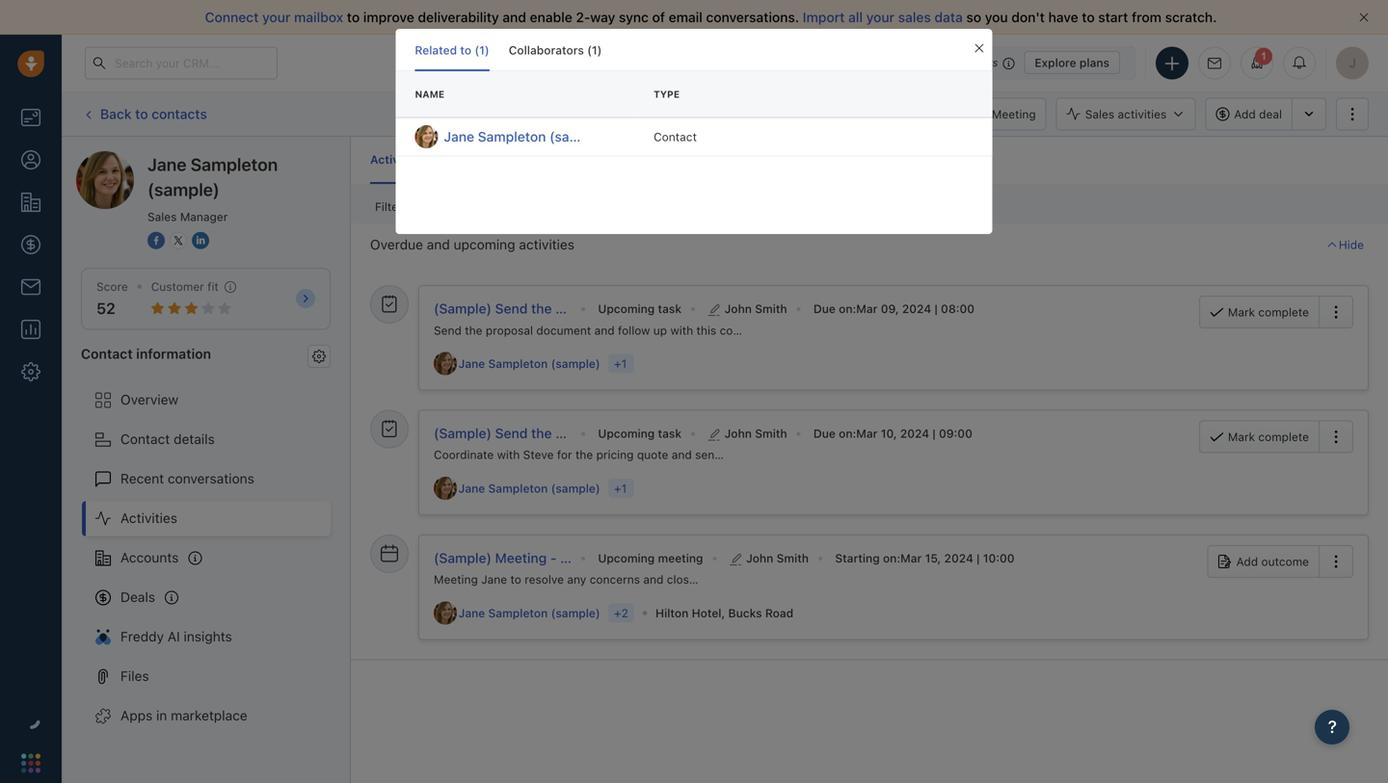 Task type: describe. For each thing, give the bounding box(es) containing it.
meeting button
[[963, 98, 1047, 131]]

email
[[632, 108, 662, 121]]

(sample) down for
[[551, 482, 600, 496]]

and left enable
[[503, 9, 526, 25]]

meeting
[[658, 552, 703, 566]]

due for document
[[814, 302, 836, 316]]

deliverability
[[418, 9, 499, 25]]

recent conversations
[[121, 471, 254, 487]]

sales for sales manager
[[148, 210, 177, 224]]

2 vertical spatial on
[[883, 552, 897, 566]]

jane sampleton (sample) for jane sampleton (sample) link under steve
[[459, 482, 600, 496]]

mark for (sample) send the pricing quote
[[1228, 431, 1256, 444]]

(sample) send the pricing quote link
[[434, 426, 640, 442]]

1 your from the left
[[262, 9, 291, 25]]

have
[[1049, 9, 1079, 25]]

create custom sales activity link
[[735, 153, 918, 166]]

contact for contact details
[[121, 432, 170, 448]]

contacts
[[152, 106, 207, 122]]

data
[[935, 9, 963, 25]]

) for tasks ( 2 )
[[600, 153, 605, 166]]

upcoming task for quote
[[598, 427, 682, 441]]

mar for (sample) send the proposal document
[[857, 302, 878, 316]]

mailbox
[[294, 9, 343, 25]]

upcoming task for document
[[598, 302, 682, 316]]

filter by
[[375, 200, 419, 214]]

contact inside 'jane sampleton (sample)' dialog
[[654, 130, 697, 144]]

+1 for quote
[[614, 482, 627, 496]]

john smith for (sample) send the pricing quote
[[725, 427, 787, 441]]

smith for quote
[[755, 427, 787, 441]]

to left the resolve
[[511, 573, 522, 587]]

2 vertical spatial smith
[[777, 552, 809, 566]]

send
[[695, 449, 722, 462]]

| for document
[[935, 302, 938, 316]]

so
[[967, 9, 982, 25]]

send for (sample) send the proposal document
[[495, 301, 528, 317]]

to right back at top
[[135, 106, 148, 122]]

email button
[[604, 98, 672, 131]]

0 horizontal spatial in
[[156, 708, 167, 724]]

john for document
[[725, 302, 752, 316]]

(sample) inside dialog
[[550, 129, 606, 145]]

2 vertical spatial |
[[977, 552, 980, 566]]

1 link
[[1241, 47, 1274, 80]]

1 for meetings ( 1 )
[[685, 153, 691, 166]]

it.
[[794, 324, 804, 337]]

: for (sample) send the pricing quote
[[853, 427, 857, 441]]

starting on : mar 15, 2024 | 10:00
[[835, 552, 1015, 566]]

1 inside 1 link
[[1261, 50, 1267, 62]]

overdue and upcoming activities
[[370, 237, 575, 253]]

add for add deal
[[1235, 107, 1256, 121]]

ends
[[921, 56, 945, 69]]

explore plans link
[[1024, 51, 1121, 74]]

mar for (sample) send the pricing quote
[[857, 427, 878, 441]]

sms button
[[783, 98, 847, 131]]

to left start
[[1082, 9, 1095, 25]]

import all your sales data link
[[803, 9, 967, 25]]

mark for (sample) send the proposal document
[[1228, 306, 1256, 319]]

it
[[725, 449, 732, 462]]

task
[[918, 108, 943, 121]]

sampleton down the resolve
[[488, 607, 548, 620]]

after
[[765, 324, 790, 337]]

start
[[1099, 9, 1129, 25]]

0 vertical spatial sales
[[898, 9, 931, 25]]

jane sampleton (sample) link inside dialog
[[444, 127, 606, 147]]

sampleton up manager
[[191, 154, 278, 175]]

+2
[[614, 607, 629, 620]]

call button
[[682, 98, 741, 131]]

1 vertical spatial activities
[[519, 237, 575, 253]]

follow
[[618, 324, 650, 337]]

Search your CRM... text field
[[85, 47, 278, 80]]

the down (sample) send the proposal document link
[[465, 324, 483, 337]]

0 horizontal spatial sales
[[843, 153, 872, 166]]

1 horizontal spatial activities
[[1118, 107, 1167, 121]]

scratch.
[[1166, 9, 1217, 25]]

connect
[[205, 9, 259, 25]]

complete for (sample) send the proposal document
[[1259, 306, 1310, 319]]

your
[[872, 56, 895, 69]]

sampleton inside dialog
[[478, 129, 546, 145]]

name
[[415, 89, 445, 100]]

freddy ai insights
[[121, 629, 232, 645]]

send for (sample) send the pricing quote
[[495, 426, 528, 442]]

2 vertical spatial john
[[746, 552, 774, 566]]

0 horizontal spatial proposal
[[486, 324, 533, 337]]

sales manager
[[148, 210, 228, 224]]

deal.
[[720, 573, 747, 587]]

type
[[654, 89, 680, 100]]

close image
[[1360, 13, 1369, 22]]

09:00
[[939, 427, 973, 441]]

explore plans
[[1035, 56, 1110, 69]]

add deal button
[[1206, 98, 1292, 131]]

any
[[567, 573, 587, 587]]

meeting jane to resolve any concerns and close the deal.
[[434, 573, 747, 587]]

trial
[[898, 56, 918, 69]]

due on : mar 09, 2024 | 08:00
[[814, 302, 975, 316]]

recent
[[121, 471, 164, 487]]

(1) inside the collaborators (1) link
[[587, 43, 602, 57]]

(1) inside related to (1) 'link'
[[475, 43, 490, 57]]

to right mailbox
[[347, 9, 360, 25]]

2-
[[576, 9, 590, 25]]

mng settings image
[[312, 350, 326, 363]]

upcoming
[[454, 237, 515, 253]]

collaborators
[[509, 43, 584, 57]]

manager
[[180, 210, 228, 224]]

improve
[[363, 9, 414, 25]]

quote inside (sample) send the pricing quote link
[[603, 426, 640, 442]]

bucks
[[729, 607, 762, 620]]

related to (1)
[[415, 43, 490, 57]]

create
[[756, 153, 794, 166]]

(sample) for (sample) send the proposal document
[[434, 301, 492, 317]]

on for (sample) send the proposal document
[[839, 302, 853, 316]]

meetings ( 1 )
[[624, 153, 695, 166]]

1 vertical spatial pricing
[[597, 449, 634, 462]]

(sample) send the proposal document link
[[434, 301, 679, 318]]

by
[[406, 200, 419, 214]]

tasks image for (sample) send the pricing quote
[[381, 420, 398, 438]]

back to contacts link
[[81, 99, 208, 129]]

outcome
[[1262, 555, 1310, 569]]

meetings
[[624, 153, 677, 166]]

0 vertical spatial proposal
[[556, 301, 611, 317]]

mark complete button for (sample) send the pricing quote
[[1199, 421, 1319, 454]]

on for (sample) send the pricing quote
[[839, 427, 853, 441]]

details
[[174, 432, 215, 448]]

john smith for (sample) send the proposal document
[[725, 302, 787, 316]]

2 your from the left
[[867, 9, 895, 25]]

upcoming meeting
[[598, 552, 703, 566]]

customer
[[151, 280, 204, 294]]

import
[[803, 9, 845, 25]]

don't
[[1012, 9, 1045, 25]]

(sample) send the pricing quote
[[434, 426, 640, 442]]

( for tasks
[[588, 153, 593, 166]]

(sample) for (sample) send the pricing quote
[[434, 426, 492, 442]]

for
[[557, 449, 572, 462]]

jane sampleton (sample) link down (sample) send the proposal document link
[[459, 356, 605, 372]]

activity timeline
[[370, 153, 462, 166]]

timeline
[[417, 153, 462, 166]]

0 horizontal spatial document
[[537, 324, 591, 337]]

jane sampleton (sample) for jane sampleton (sample) link under the resolve
[[459, 607, 600, 620]]

2 vertical spatial mar
[[901, 552, 922, 566]]

jane sampleton (sample) link down the resolve
[[459, 605, 605, 622]]

(sample) up the sales manager
[[148, 179, 220, 200]]

call
[[711, 108, 731, 121]]

files
[[121, 669, 149, 685]]

close
[[667, 573, 696, 587]]

smith for document
[[755, 302, 787, 316]]

freshworks switcher image
[[21, 754, 41, 774]]

connect your mailbox to improve deliverability and enable 2-way sync of email conversations. import all your sales data so you don't have to start from scratch.
[[205, 9, 1217, 25]]

2024 for (sample) send the proposal document
[[902, 302, 932, 316]]



Task type: vqa. For each thing, say whether or not it's contained in the screenshot.
Due
yes



Task type: locate. For each thing, give the bounding box(es) containing it.
2 horizontal spatial 1
[[1261, 50, 1267, 62]]

due
[[814, 302, 836, 316], [814, 427, 836, 441]]

smith up jane. at the bottom of the page
[[755, 427, 787, 441]]

to
[[347, 9, 360, 25], [1082, 9, 1095, 25], [460, 43, 472, 57], [135, 106, 148, 122], [735, 449, 746, 462], [511, 573, 522, 587]]

( right notes
[[518, 153, 523, 166]]

10:00
[[983, 552, 1015, 566]]

| for quote
[[933, 427, 936, 441]]

+1 for document
[[614, 357, 627, 371]]

1 complete from the top
[[1259, 306, 1310, 319]]

jane sampleton (sample) for jane sampleton (sample) link within the dialog
[[444, 129, 606, 145]]

1 horizontal spatial )
[[600, 153, 605, 166]]

1 horizontal spatial with
[[671, 324, 694, 337]]

1 vertical spatial contact
[[720, 324, 761, 337]]

0 vertical spatial meeting
[[992, 108, 1036, 121]]

john smith up after
[[725, 302, 787, 316]]

information
[[136, 346, 211, 362]]

mark complete
[[1228, 306, 1310, 319], [1228, 431, 1310, 444]]

score
[[96, 280, 128, 294]]

2 tasks image from the top
[[381, 420, 398, 438]]

2 mark from the top
[[1228, 431, 1256, 444]]

1 horizontal spatial contact
[[720, 324, 761, 337]]

1 ) from the left
[[529, 153, 534, 166]]

2 +1 from the top
[[614, 482, 627, 496]]

0 vertical spatial add
[[1235, 107, 1256, 121]]

in left 21 on the top right of the page
[[948, 56, 957, 69]]

jane sampleton (sample) inside dialog
[[444, 129, 606, 145]]

0 vertical spatial :
[[853, 302, 857, 316]]

mark
[[1228, 306, 1256, 319], [1228, 431, 1256, 444]]

smith up road at the bottom of page
[[777, 552, 809, 566]]

tasks ( 2 )
[[553, 153, 605, 166]]

1 vertical spatial in
[[156, 708, 167, 724]]

| left 08:00
[[935, 302, 938, 316]]

activities
[[121, 511, 177, 527]]

upcoming up concerns
[[598, 552, 655, 566]]

sales left activity
[[843, 153, 872, 166]]

1 horizontal spatial proposal
[[556, 301, 611, 317]]

0 vertical spatial 2024
[[902, 302, 932, 316]]

custom
[[798, 153, 840, 166]]

2 mark complete from the top
[[1228, 431, 1310, 444]]

sales left data
[[898, 9, 931, 25]]

customer fit
[[151, 280, 219, 294]]

pricing
[[556, 426, 600, 442], [597, 449, 634, 462]]

1 mark from the top
[[1228, 306, 1256, 319]]

add outcome button
[[1208, 546, 1319, 579]]

1 horizontal spatial in
[[948, 56, 957, 69]]

08:00
[[941, 302, 975, 316]]

( right meetings
[[680, 153, 685, 166]]

2 (1) from the left
[[587, 43, 602, 57]]

from
[[1132, 9, 1162, 25]]

1 due from the top
[[814, 302, 836, 316]]

0 vertical spatial mar
[[857, 302, 878, 316]]

up
[[654, 324, 667, 337]]

on
[[839, 302, 853, 316], [839, 427, 853, 441], [883, 552, 897, 566]]

0 horizontal spatial with
[[497, 449, 520, 462]]

|
[[935, 302, 938, 316], [933, 427, 936, 441], [977, 552, 980, 566]]

0 vertical spatial contact
[[81, 346, 133, 362]]

deal
[[1260, 107, 1283, 121]]

0 vertical spatial due
[[814, 302, 836, 316]]

1 vertical spatial document
[[537, 324, 591, 337]]

(sample)
[[550, 129, 606, 145], [148, 179, 220, 200], [551, 357, 600, 371], [551, 482, 600, 496], [551, 607, 600, 620]]

jane inside dialog
[[444, 129, 474, 145]]

add inside "button"
[[1235, 107, 1256, 121]]

2 horizontal spatial )
[[691, 153, 695, 166]]

add
[[1235, 107, 1256, 121], [1237, 555, 1259, 569]]

0 vertical spatial (sample)
[[434, 301, 492, 317]]

1 horizontal spatial sales
[[1086, 107, 1115, 121]]

filter
[[375, 200, 403, 214]]

and down filter by button
[[427, 237, 450, 253]]

1 vertical spatial +1
[[614, 482, 627, 496]]

add left deal
[[1235, 107, 1256, 121]]

proposal up send the proposal document and follow up with this contact after it.
[[556, 301, 611, 317]]

hilton hotel, bucks road
[[656, 607, 794, 620]]

1 horizontal spatial (
[[588, 153, 593, 166]]

1 tasks image from the top
[[381, 296, 398, 313]]

2 upcoming task from the top
[[598, 427, 682, 441]]

1 vertical spatial john smith
[[725, 427, 787, 441]]

call link
[[682, 98, 741, 131]]

0 vertical spatial mark
[[1228, 306, 1256, 319]]

mar left 09,
[[857, 302, 878, 316]]

1 +1 from the top
[[614, 357, 627, 371]]

jane sampleton (sample) down the resolve
[[459, 607, 600, 620]]

quote up coordinate with steve for the pricing quote and send it to jane.
[[603, 426, 640, 442]]

0 horizontal spatial (1)
[[475, 43, 490, 57]]

add inside button
[[1237, 555, 1259, 569]]

1 vertical spatial :
[[853, 427, 857, 441]]

task button
[[889, 98, 954, 131]]

) right tasks
[[600, 153, 605, 166]]

: left 09,
[[853, 302, 857, 316]]

of
[[652, 9, 665, 25]]

0 horizontal spatial meeting
[[434, 573, 478, 587]]

1 vertical spatial with
[[497, 449, 520, 462]]

1 vertical spatial mark complete button
[[1199, 421, 1319, 454]]

sales
[[1086, 107, 1115, 121], [148, 210, 177, 224]]

1 vertical spatial proposal
[[486, 324, 533, 337]]

2 vertical spatial :
[[897, 552, 901, 566]]

(1) down deliverability
[[475, 43, 490, 57]]

(sample) up tasks ( 2 ) at left top
[[550, 129, 606, 145]]

1 horizontal spatial (1)
[[587, 43, 602, 57]]

add left the outcome
[[1237, 555, 1259, 569]]

0 horizontal spatial (
[[518, 153, 523, 166]]

pricing right for
[[597, 449, 634, 462]]

1 (sample) from the top
[[434, 301, 492, 317]]

1 task from the top
[[658, 302, 682, 316]]

0 vertical spatial upcoming task
[[598, 302, 682, 316]]

( right tasks
[[588, 153, 593, 166]]

1 vertical spatial on
[[839, 427, 853, 441]]

1 (1) from the left
[[475, 43, 490, 57]]

freddy
[[121, 629, 164, 645]]

0 vertical spatial send
[[495, 301, 528, 317]]

document inside (sample) send the proposal document link
[[615, 301, 679, 317]]

sampleton up "notes ( 1 )"
[[478, 129, 546, 145]]

your left mailbox
[[262, 9, 291, 25]]

sampleton
[[478, 129, 546, 145], [191, 154, 278, 175], [488, 357, 548, 371], [488, 482, 548, 496], [488, 607, 548, 620]]

accounts
[[121, 550, 179, 566]]

1 upcoming from the top
[[598, 302, 655, 316]]

1 horizontal spatial sales
[[898, 9, 931, 25]]

conversations.
[[706, 9, 799, 25]]

1 horizontal spatial meeting
[[992, 108, 1036, 121]]

your trial ends in 21 days
[[872, 56, 998, 69]]

road
[[766, 607, 794, 620]]

jane sampleton (sample) link up "notes ( 1 )"
[[444, 127, 606, 147]]

0 vertical spatial john smith
[[725, 302, 787, 316]]

) right notes
[[529, 153, 534, 166]]

complete
[[1259, 306, 1310, 319], [1259, 431, 1310, 444]]

1 vertical spatial mar
[[857, 427, 878, 441]]

smith up after
[[755, 302, 787, 316]]

contact up meetings ( 1 ) on the top
[[654, 130, 697, 144]]

) for meetings ( 1 )
[[691, 153, 695, 166]]

1 vertical spatial sales
[[843, 153, 872, 166]]

0 vertical spatial tasks image
[[381, 296, 398, 313]]

send the proposal document and follow up with this contact after it.
[[434, 324, 804, 337]]

0 vertical spatial |
[[935, 302, 938, 316]]

+1
[[614, 357, 627, 371], [614, 482, 627, 496]]

2024 right 15,
[[945, 552, 974, 566]]

meeting inside button
[[992, 108, 1036, 121]]

deals
[[121, 590, 155, 606]]

1 vertical spatial upcoming task
[[598, 427, 682, 441]]

2024 for (sample) send the pricing quote
[[901, 427, 930, 441]]

john for quote
[[725, 427, 752, 441]]

1 vertical spatial john
[[725, 427, 752, 441]]

to inside 'link'
[[460, 43, 472, 57]]

mark complete button for (sample) send the proposal document
[[1199, 296, 1319, 329]]

contact up recent
[[121, 432, 170, 448]]

overdue
[[370, 237, 423, 253]]

add outcome
[[1237, 555, 1310, 569]]

task up coordinate with steve for the pricing quote and send it to jane.
[[658, 427, 682, 441]]

1 vertical spatial quote
[[637, 449, 669, 462]]

proposal down (sample) send the proposal document link
[[486, 324, 533, 337]]

contact information
[[81, 346, 211, 362]]

sync
[[619, 9, 649, 25]]

0 horizontal spatial 1
[[523, 153, 529, 166]]

with right up
[[671, 324, 694, 337]]

back
[[100, 106, 132, 122]]

)
[[529, 153, 534, 166], [600, 153, 605, 166], [691, 153, 695, 166]]

sampleton down steve
[[488, 482, 548, 496]]

1 right meetings
[[685, 153, 691, 166]]

the right for
[[576, 449, 593, 462]]

0 vertical spatial document
[[615, 301, 679, 317]]

collaborators (1)
[[509, 43, 602, 57]]

2 upcoming from the top
[[598, 427, 655, 441]]

: left 15,
[[897, 552, 901, 566]]

1 vertical spatial |
[[933, 427, 936, 441]]

mark complete for (sample) send the pricing quote
[[1228, 431, 1310, 444]]

2 (sample) from the top
[[434, 426, 492, 442]]

on right starting
[[883, 552, 897, 566]]

jane sampleton (sample) link down steve
[[459, 481, 605, 497]]

(sample) down any on the bottom left of the page
[[551, 607, 600, 620]]

meetings image
[[381, 545, 398, 563]]

1 vertical spatial mark
[[1228, 431, 1256, 444]]

send
[[495, 301, 528, 317], [434, 324, 462, 337], [495, 426, 528, 442]]

3 ) from the left
[[691, 153, 695, 166]]

meeting down days
[[992, 108, 1036, 121]]

0 vertical spatial on
[[839, 302, 853, 316]]

upcoming task up coordinate with steve for the pricing quote and send it to jane.
[[598, 427, 682, 441]]

1 vertical spatial 2024
[[901, 427, 930, 441]]

2024 right 10,
[[901, 427, 930, 441]]

to right it
[[735, 449, 746, 462]]

due left 10,
[[814, 427, 836, 441]]

in right apps
[[156, 708, 167, 724]]

document up follow
[[615, 301, 679, 317]]

john smith up deal.
[[746, 552, 809, 566]]

the left deal.
[[699, 573, 717, 587]]

in
[[948, 56, 957, 69], [156, 708, 167, 724]]

( for meetings
[[680, 153, 685, 166]]

explore
[[1035, 56, 1077, 69]]

1 right notes
[[523, 153, 529, 166]]

0 vertical spatial contact
[[654, 130, 697, 144]]

sales for sales activities
[[1086, 107, 1115, 121]]

contact right this
[[720, 324, 761, 337]]

overview
[[121, 392, 179, 408]]

2 vertical spatial john smith
[[746, 552, 809, 566]]

0 vertical spatial complete
[[1259, 306, 1310, 319]]

(sample) send the proposal document
[[434, 301, 679, 317]]

0 vertical spatial upcoming
[[598, 302, 655, 316]]

create custom sales activity
[[756, 153, 918, 166]]

jane sampleton (sample) for jane sampleton (sample) link underneath (sample) send the proposal document link
[[459, 357, 600, 371]]

1 horizontal spatial document
[[615, 301, 679, 317]]

john smith up jane. at the bottom of the page
[[725, 427, 787, 441]]

the
[[531, 301, 552, 317], [465, 324, 483, 337], [531, 426, 552, 442], [576, 449, 593, 462], [699, 573, 717, 587]]

1 right send email icon
[[1261, 50, 1267, 62]]

2 vertical spatial send
[[495, 426, 528, 442]]

1 vertical spatial due
[[814, 427, 836, 441]]

add for add outcome
[[1237, 555, 1259, 569]]

(sample) down send the proposal document and follow up with this contact after it.
[[551, 357, 600, 371]]

complete for (sample) send the pricing quote
[[1259, 431, 1310, 444]]

and left follow
[[595, 324, 615, 337]]

3 ( from the left
[[680, 153, 685, 166]]

activity
[[875, 153, 918, 166]]

send down the upcoming
[[495, 301, 528, 317]]

task for document
[[658, 302, 682, 316]]

jane sampleton (sample) dialog
[[396, 29, 993, 234]]

0 horizontal spatial your
[[262, 9, 291, 25]]

0 vertical spatial sales
[[1086, 107, 1115, 121]]

3 upcoming from the top
[[598, 552, 655, 566]]

tasks image
[[381, 296, 398, 313], [381, 420, 398, 438]]

upcoming
[[598, 302, 655, 316], [598, 427, 655, 441], [598, 552, 655, 566]]

steve
[[523, 449, 554, 462]]

0 horizontal spatial activities
[[519, 237, 575, 253]]

) for notes ( 1 )
[[529, 153, 534, 166]]

meeting for meeting jane to resolve any concerns and close the deal.
[[434, 573, 478, 587]]

(sample) up coordinate
[[434, 426, 492, 442]]

starting
[[835, 552, 880, 566]]

send email image
[[1208, 57, 1222, 70]]

filter by button
[[370, 195, 520, 219]]

on left 10,
[[839, 427, 853, 441]]

activities down explore plans "link" at top
[[1118, 107, 1167, 121]]

1 for notes ( 1 )
[[523, 153, 529, 166]]

0 vertical spatial task
[[658, 302, 682, 316]]

pricing up for
[[556, 426, 600, 442]]

10,
[[881, 427, 897, 441]]

due left 09,
[[814, 302, 836, 316]]

sampleton down (sample) send the proposal document link
[[488, 357, 548, 371]]

1 mark complete button from the top
[[1199, 296, 1319, 329]]

jane sampleton (sample)
[[444, 129, 606, 145], [148, 154, 278, 200], [459, 357, 600, 371], [459, 482, 600, 496], [459, 607, 600, 620]]

1 vertical spatial upcoming
[[598, 427, 655, 441]]

upcoming for document
[[598, 302, 655, 316]]

task for quote
[[658, 427, 682, 441]]

2 complete from the top
[[1259, 431, 1310, 444]]

conversations
[[168, 471, 254, 487]]

| left 10:00
[[977, 552, 980, 566]]

contact details
[[121, 432, 215, 448]]

task up up
[[658, 302, 682, 316]]

0 vertical spatial with
[[671, 324, 694, 337]]

1 ( from the left
[[518, 153, 523, 166]]

1 horizontal spatial 1
[[685, 153, 691, 166]]

2 task from the top
[[658, 427, 682, 441]]

1 horizontal spatial your
[[867, 9, 895, 25]]

jane sampleton (sample) up "notes ( 1 )"
[[444, 129, 606, 145]]

0 vertical spatial +1
[[614, 357, 627, 371]]

sales left manager
[[148, 210, 177, 224]]

way
[[590, 9, 616, 25]]

21
[[960, 56, 972, 69]]

due for quote
[[814, 427, 836, 441]]

0 vertical spatial activities
[[1118, 107, 1167, 121]]

2 due from the top
[[814, 427, 836, 441]]

document down (sample) send the proposal document link
[[537, 324, 591, 337]]

2 ( from the left
[[588, 153, 593, 166]]

meeting left the resolve
[[434, 573, 478, 587]]

ai
[[168, 629, 180, 645]]

tasks image for (sample) send the proposal document
[[381, 296, 398, 313]]

apps
[[121, 708, 153, 724]]

add deal
[[1235, 107, 1283, 121]]

jane sampleton (sample) down steve
[[459, 482, 600, 496]]

15,
[[925, 552, 941, 566]]

0 horizontal spatial contact
[[654, 130, 697, 144]]

and down 'upcoming meeting'
[[644, 573, 664, 587]]

1 vertical spatial tasks image
[[381, 420, 398, 438]]

send down overdue and upcoming activities
[[434, 324, 462, 337]]

: left 10,
[[853, 427, 857, 441]]

concerns
[[590, 573, 640, 587]]

and left send
[[672, 449, 692, 462]]

2 vertical spatial 2024
[[945, 552, 974, 566]]

( for notes
[[518, 153, 523, 166]]

0 vertical spatial john
[[725, 302, 752, 316]]

2024
[[902, 302, 932, 316], [901, 427, 930, 441], [945, 552, 974, 566]]

jane.
[[750, 449, 779, 462]]

1 upcoming task from the top
[[598, 302, 682, 316]]

mar left 15,
[[901, 552, 922, 566]]

2 vertical spatial upcoming
[[598, 552, 655, 566]]

0 horizontal spatial )
[[529, 153, 534, 166]]

1 vertical spatial mark complete
[[1228, 431, 1310, 444]]

jane sampleton (sample) down (sample) send the proposal document link
[[459, 357, 600, 371]]

back to contacts
[[100, 106, 207, 122]]

mark complete for (sample) send the proposal document
[[1228, 306, 1310, 319]]

1 vertical spatial contact
[[121, 432, 170, 448]]

upcoming for quote
[[598, 427, 655, 441]]

with left steve
[[497, 449, 520, 462]]

0 vertical spatial quote
[[603, 426, 640, 442]]

contact down 52
[[81, 346, 133, 362]]

activities right the upcoming
[[519, 237, 575, 253]]

to right related
[[460, 43, 472, 57]]

2 mark complete button from the top
[[1199, 421, 1319, 454]]

1 vertical spatial smith
[[755, 427, 787, 441]]

| left 09:00
[[933, 427, 936, 441]]

52 button
[[96, 300, 116, 318]]

0 vertical spatial smith
[[755, 302, 787, 316]]

1 vertical spatial sales
[[148, 210, 177, 224]]

1 vertical spatial send
[[434, 324, 462, 337]]

2 horizontal spatial (
[[680, 153, 685, 166]]

quote left send
[[637, 449, 669, 462]]

the up steve
[[531, 426, 552, 442]]

the up send the proposal document and follow up with this contact after it.
[[531, 301, 552, 317]]

send up steve
[[495, 426, 528, 442]]

meeting for meeting
[[992, 108, 1036, 121]]

jane sampleton (sample) up manager
[[148, 154, 278, 200]]

1 vertical spatial (sample)
[[434, 426, 492, 442]]

upcoming up follow
[[598, 302, 655, 316]]

: for (sample) send the proposal document
[[853, 302, 857, 316]]

mar left 10,
[[857, 427, 878, 441]]

sales activities
[[1086, 107, 1167, 121]]

0 vertical spatial pricing
[[556, 426, 600, 442]]

0 vertical spatial in
[[948, 56, 957, 69]]

email
[[669, 9, 703, 25]]

2 ) from the left
[[600, 153, 605, 166]]

you
[[985, 9, 1008, 25]]

sales down plans
[[1086, 107, 1115, 121]]

contact for contact information
[[81, 346, 133, 362]]

) right meetings
[[691, 153, 695, 166]]

plans
[[1080, 56, 1110, 69]]

your right all
[[867, 9, 895, 25]]

1 mark complete from the top
[[1228, 306, 1310, 319]]

1 vertical spatial add
[[1237, 555, 1259, 569]]



